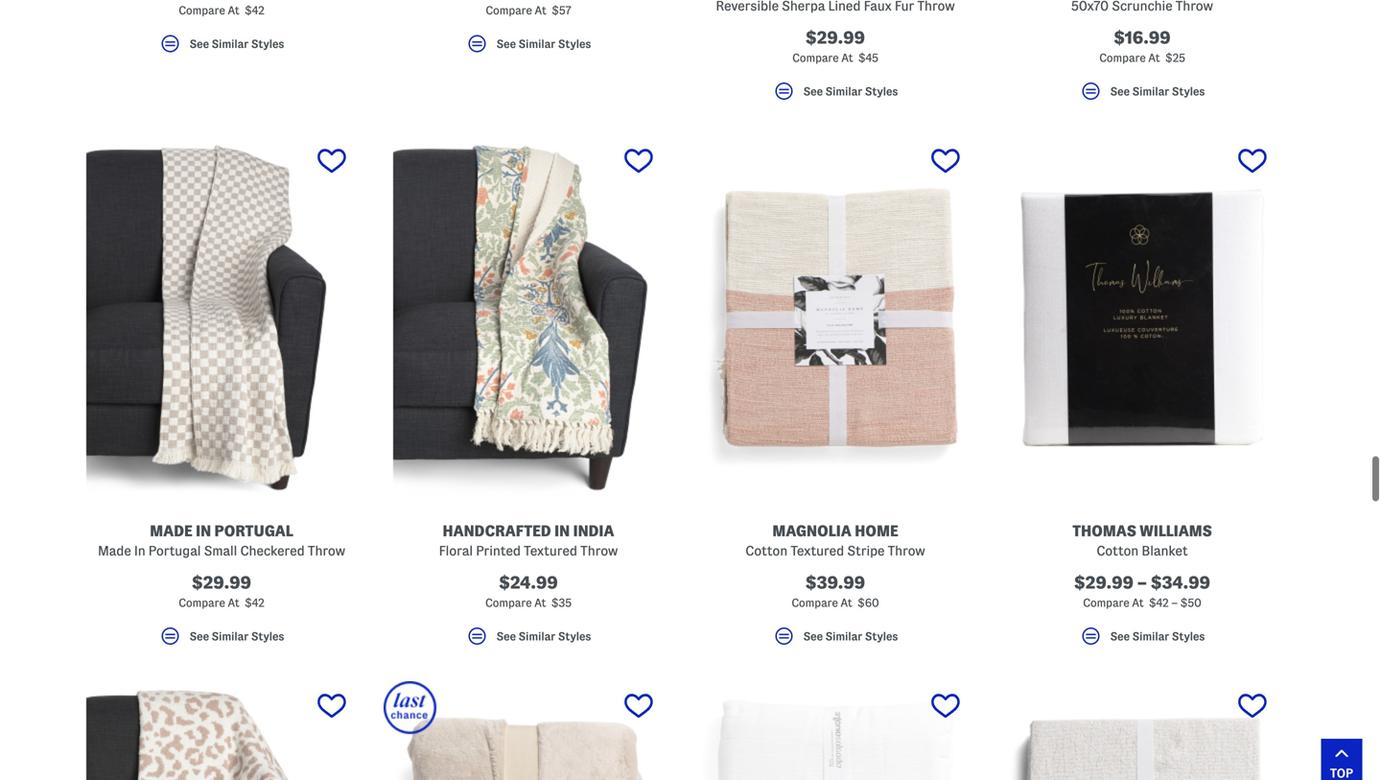 Task type: describe. For each thing, give the bounding box(es) containing it.
printed
[[476, 544, 521, 558]]

india
[[574, 523, 615, 539]]

see similar styles button down $29.99 – $34.99 compare at              $42 – $50
[[998, 625, 1288, 657]]

made
[[150, 523, 193, 539]]

see inside the berkshire blanket 50x70 scrunchie throw $16.99 compare at              $25 'element'
[[1111, 85, 1131, 97]]

in for $29.99
[[196, 523, 211, 539]]

textured inside magnolia home cotton textured stripe throw
[[791, 544, 845, 558]]

styles inside max studio home reversible sherpa lined faux fur throw $29.99 compare at              $45 element
[[866, 85, 899, 97]]

compare inside $24.99 compare at              $35
[[486, 597, 532, 609]]

compare inside $39.99 compare at              $60
[[792, 597, 839, 609]]

throw inside magnolia home cotton textured stripe throw
[[888, 544, 926, 558]]

stripe
[[848, 544, 885, 558]]

see similar styles button down "compare at              $57"
[[384, 32, 674, 64]]

see similar styles button down $16.99 compare at              $25
[[998, 80, 1288, 111]]

see similar styles button down $29.99 compare at              $42
[[77, 625, 367, 657]]

magnolia home cotton textured stripe throw
[[746, 523, 926, 558]]

1 vertical spatial –
[[1172, 597, 1179, 609]]

portugal
[[149, 544, 201, 558]]

similar inside the berkshire blanket 50x70 scrunchie throw $16.99 compare at              $25 'element'
[[1133, 85, 1170, 97]]

blanket
[[1142, 544, 1189, 558]]

feather yarn animal throw image
[[77, 681, 367, 780]]

$29.99 for $34.99
[[1075, 574, 1134, 592]]

$42 inside $29.99 – $34.99 compare at              $42 – $50
[[1150, 597, 1170, 609]]

portugal
[[215, 523, 293, 539]]

$25
[[1166, 52, 1186, 64]]

styles inside the 'thomas williams cotton blanket $29.99 – $34.99 compare at              $42 – $50' element
[[1173, 630, 1206, 642]]

$39.99 compare at              $60
[[792, 574, 880, 609]]

see similar styles inside magnolia home cotton textured stripe throw $39.99 compare at              $60 element
[[804, 630, 899, 642]]

small
[[204, 544, 237, 558]]

$34.99
[[1151, 574, 1211, 592]]

see inside made in portugal made in portugal small checkered throw $29.99 compare at              $42 element
[[190, 630, 209, 642]]

see similar styles button down $24.99 compare at              $35
[[384, 625, 674, 657]]

throw inside handcrafted in india floral printed textured throw
[[581, 544, 618, 558]]

styles inside tahari $39.99 compare at              $57 element
[[558, 38, 592, 50]]

similar inside handcrafted in india floral printed textured throw $24.99 compare at              $35 element
[[519, 630, 556, 642]]

thomas
[[1073, 523, 1137, 539]]

tahari $39.99 compare at              $57 element
[[384, 0, 674, 64]]

in for $24.99
[[555, 523, 570, 539]]

throw inside made in portugal made in portugal small checkered throw
[[308, 544, 346, 558]]

$39.99
[[806, 574, 866, 592]]

max studio home reversible sherpa lined faux fur throw $29.99 compare at              $45 element
[[691, 0, 981, 111]]

styles inside magnolia home cotton textured stripe throw $39.99 compare at              $60 element
[[866, 630, 899, 642]]

$45
[[859, 52, 879, 64]]

berkshire blanket 50x70 scrunchie throw $16.99 compare at              $25 element
[[998, 0, 1288, 111]]

similar inside tahari $39.99 compare at              $57 element
[[519, 38, 556, 50]]

see similar styles inside max studio home reversible sherpa lined faux fur throw $29.99 compare at              $45 element
[[804, 85, 899, 97]]

compare at              $57
[[486, 4, 572, 16]]

made in portugal small checkered throw image
[[77, 136, 367, 499]]

handcrafted in india floral printed textured throw
[[439, 523, 618, 558]]

compare inside $16.99 compare at              $25
[[1100, 52, 1147, 64]]

styles inside handcrafted in india floral printed textured throw $24.99 compare at              $35 element
[[558, 630, 592, 642]]

see inside magnolia home cotton textured stripe throw $39.99 compare at              $60 element
[[804, 630, 823, 642]]

cotton for $29.99
[[1097, 544, 1139, 558]]

thomas williams cotton blanket $29.99 – $34.99 compare at              $42 – $50 element
[[998, 136, 1288, 657]]

see similar styles inside handcrafted in india floral printed textured throw $24.99 compare at              $35 element
[[497, 630, 592, 642]]

similar inside max studio home reversible sherpa lined faux fur throw $29.99 compare at              $45 element
[[826, 85, 863, 97]]

$16.99 compare at              $25
[[1100, 28, 1186, 64]]

compare inside $29.99 compare at              $45
[[793, 52, 839, 64]]

see similar styles inside the 'thomas williams cotton blanket $29.99 – $34.99 compare at              $42 – $50' element
[[1111, 630, 1206, 642]]



Task type: vqa. For each thing, say whether or not it's contained in the screenshot.
the Featured group corresponding to Accessories
no



Task type: locate. For each thing, give the bounding box(es) containing it.
1 horizontal spatial in
[[555, 523, 570, 539]]

see similar styles down compare at              $42
[[190, 38, 284, 50]]

1 horizontal spatial cotton
[[1097, 544, 1139, 558]]

compare at              $57 link
[[384, 0, 674, 21]]

cotton for $39.99
[[746, 544, 788, 558]]

$57
[[552, 4, 572, 16]]

see down compare at              $42
[[190, 38, 209, 50]]

similar down "compare at              $57"
[[519, 38, 556, 50]]

see down $16.99 compare at              $25
[[1111, 85, 1131, 97]]

0 horizontal spatial cotton
[[746, 544, 788, 558]]

cotton
[[746, 544, 788, 558], [1097, 544, 1139, 558]]

styles down $25
[[1173, 85, 1206, 97]]

styles inside made in portugal made in portugal small checkered throw $29.99 compare at              $42 element
[[251, 630, 284, 642]]

home
[[855, 523, 899, 539]]

styles inside the berkshire blanket 50x70 scrunchie throw $16.99 compare at              $25 'element'
[[1173, 85, 1206, 97]]

textured up $24.99
[[524, 544, 578, 558]]

0 horizontal spatial $29.99
[[192, 574, 251, 592]]

similar down $45
[[826, 85, 863, 97]]

1 textured from the left
[[524, 544, 578, 558]]

1 horizontal spatial throw
[[581, 544, 618, 558]]

see similar styles button down $39.99 compare at              $60
[[691, 625, 981, 657]]

cotton inside magnolia home cotton textured stripe throw
[[746, 544, 788, 558]]

handcrafted in india floral printed textured throw $24.99 compare at              $35 element
[[384, 136, 674, 657]]

styles down the $50 on the right bottom of the page
[[1173, 630, 1206, 642]]

2 horizontal spatial $29.99
[[1075, 574, 1134, 592]]

see down $29.99 – $34.99 compare at              $42 – $50
[[1111, 630, 1131, 642]]

textured inside handcrafted in india floral printed textured throw
[[524, 544, 578, 558]]

see similar styles button down compare at              $42
[[77, 32, 367, 64]]

$29.99 – $34.99 compare at              $42 – $50
[[1075, 574, 1211, 609]]

see down $39.99 compare at              $60
[[804, 630, 823, 642]]

similar down $29.99 compare at              $42
[[212, 630, 249, 642]]

in
[[134, 544, 146, 558]]

cotton inside 'thomas williams cotton blanket'
[[1097, 544, 1139, 558]]

in inside handcrafted in india floral printed textured throw
[[555, 523, 570, 539]]

2 in from the left
[[555, 523, 570, 539]]

0 vertical spatial –
[[1138, 574, 1148, 592]]

williams
[[1140, 523, 1213, 539]]

see similar styles inside handcrafted in india $29.99 compare at              $42 element
[[190, 38, 284, 50]]

see similar styles inside made in portugal made in portugal small checkered throw $29.99 compare at              $42 element
[[190, 630, 284, 642]]

see similar styles down "compare at              $57"
[[497, 38, 592, 50]]

throw down india
[[581, 544, 618, 558]]

cotton down thomas
[[1097, 544, 1139, 558]]

$35
[[552, 597, 572, 609]]

2 horizontal spatial throw
[[888, 544, 926, 558]]

see inside tahari $39.99 compare at              $57 element
[[497, 38, 516, 50]]

styles down $57
[[558, 38, 592, 50]]

floral printed textured throw image
[[384, 136, 674, 499]]

cotton down magnolia
[[746, 544, 788, 558]]

see similar styles inside tahari $39.99 compare at              $57 element
[[497, 38, 592, 50]]

2 cotton from the left
[[1097, 544, 1139, 558]]

see down $24.99 compare at              $35
[[497, 630, 516, 642]]

$29.99
[[806, 28, 866, 47], [192, 574, 251, 592], [1075, 574, 1134, 592]]

styles down compare at              $42
[[251, 38, 284, 50]]

0 horizontal spatial in
[[196, 523, 211, 539]]

see inside handcrafted in india floral printed textured throw $24.99 compare at              $35 element
[[497, 630, 516, 642]]

$29.99 for $42
[[192, 574, 251, 592]]

$42
[[245, 4, 265, 16], [245, 597, 265, 609], [1150, 597, 1170, 609]]

see similar styles down $25
[[1111, 85, 1206, 97]]

neutral velvet loft blanket image
[[384, 681, 674, 780]]

similar down $25
[[1133, 85, 1170, 97]]

see down $29.99 compare at              $42
[[190, 630, 209, 642]]

similar down $29.99 – $34.99 compare at              $42 – $50
[[1133, 630, 1170, 642]]

styles down '$60'
[[866, 630, 899, 642]]

1 cotton from the left
[[746, 544, 788, 558]]

2 throw from the left
[[581, 544, 618, 558]]

$29.99 compare at              $45
[[793, 28, 879, 64]]

similar inside the 'thomas williams cotton blanket $29.99 – $34.99 compare at              $42 – $50' element
[[1133, 630, 1170, 642]]

1 horizontal spatial $29.99
[[806, 28, 866, 47]]

styles inside handcrafted in india $29.99 compare at              $42 element
[[251, 38, 284, 50]]

see down $29.99 compare at              $45
[[804, 85, 823, 97]]

thomas williams cotton blanket
[[1073, 523, 1213, 558]]

styles
[[251, 38, 284, 50], [558, 38, 592, 50], [866, 85, 899, 97], [1173, 85, 1206, 97], [251, 630, 284, 642], [558, 630, 592, 642], [866, 630, 899, 642], [1173, 630, 1206, 642]]

cotton textured stripe throw image
[[691, 136, 981, 499]]

see down "compare at              $57"
[[497, 38, 516, 50]]

magnolia
[[773, 523, 852, 539]]

1 throw from the left
[[308, 544, 346, 558]]

similar down compare at              $42
[[212, 38, 249, 50]]

styles down $35
[[558, 630, 592, 642]]

throw down home
[[888, 544, 926, 558]]

see similar styles down the $50 on the right bottom of the page
[[1111, 630, 1206, 642]]

see similar styles
[[190, 38, 284, 50], [497, 38, 592, 50], [804, 85, 899, 97], [1111, 85, 1206, 97], [190, 630, 284, 642], [497, 630, 592, 642], [804, 630, 899, 642], [1111, 630, 1206, 642]]

handcrafted in india $29.99 compare at              $42 element
[[77, 0, 367, 64]]

made in portugal made in portugal small checkered throw
[[98, 523, 346, 558]]

$29.99 up $45
[[806, 28, 866, 47]]

$42 inside $29.99 compare at              $42
[[245, 597, 265, 609]]

see inside the 'thomas williams cotton blanket $29.99 – $34.99 compare at              $42 – $50' element
[[1111, 630, 1131, 642]]

floral
[[439, 544, 473, 558]]

$29.99 for $45
[[806, 28, 866, 47]]

see inside max studio home reversible sherpa lined faux fur throw $29.99 compare at              $45 element
[[804, 85, 823, 97]]

in inside made in portugal made in portugal small checkered throw
[[196, 523, 211, 539]]

throw right the "checkered"
[[308, 544, 346, 558]]

$16.99
[[1115, 28, 1171, 47]]

in
[[196, 523, 211, 539], [555, 523, 570, 539]]

50x60 cotton throw image
[[998, 681, 1288, 780]]

2 textured from the left
[[791, 544, 845, 558]]

checkered
[[240, 544, 305, 558]]

compare inside $29.99 compare at              $42
[[179, 597, 225, 609]]

similar inside handcrafted in india $29.99 compare at              $42 element
[[212, 38, 249, 50]]

textured
[[524, 544, 578, 558], [791, 544, 845, 558]]

$29.99 inside $29.99 compare at              $42
[[192, 574, 251, 592]]

$29.99 down small
[[192, 574, 251, 592]]

compare
[[179, 4, 225, 16], [486, 4, 533, 16], [793, 52, 839, 64], [1100, 52, 1147, 64], [179, 597, 225, 609], [486, 597, 532, 609], [792, 597, 839, 609], [1084, 597, 1130, 609]]

cotton blanket image
[[998, 136, 1288, 499]]

see similar styles button
[[77, 32, 367, 64], [384, 32, 674, 64], [691, 80, 981, 111], [998, 80, 1288, 111], [77, 625, 367, 657], [384, 625, 674, 657], [691, 625, 981, 657], [998, 625, 1288, 657]]

compare inside $29.99 – $34.99 compare at              $42 – $50
[[1084, 597, 1130, 609]]

–
[[1138, 574, 1148, 592], [1172, 597, 1179, 609]]

see similar styles down $35
[[497, 630, 592, 642]]

similar
[[212, 38, 249, 50], [519, 38, 556, 50], [826, 85, 863, 97], [1133, 85, 1170, 97], [212, 630, 249, 642], [519, 630, 556, 642], [826, 630, 863, 642], [1133, 630, 1170, 642]]

$60
[[858, 597, 880, 609]]

made in portugal made in portugal small checkered throw $29.99 compare at              $42 element
[[77, 136, 367, 657]]

0 horizontal spatial textured
[[524, 544, 578, 558]]

see similar styles inside the berkshire blanket 50x70 scrunchie throw $16.99 compare at              $25 'element'
[[1111, 85, 1206, 97]]

$24.99 compare at              $35
[[486, 574, 572, 609]]

1 horizontal spatial textured
[[791, 544, 845, 558]]

$24.99
[[499, 574, 558, 592]]

1 horizontal spatial –
[[1172, 597, 1179, 609]]

compare at              $42 link
[[77, 0, 367, 21]]

$29.99 compare at              $42
[[179, 574, 265, 609]]

1 in from the left
[[196, 523, 211, 539]]

0 horizontal spatial –
[[1138, 574, 1148, 592]]

$29.99 inside $29.99 – $34.99 compare at              $42 – $50
[[1075, 574, 1134, 592]]

0 horizontal spatial throw
[[308, 544, 346, 558]]

see similar styles down $45
[[804, 85, 899, 97]]

similar inside magnolia home cotton textured stripe throw $39.99 compare at              $60 element
[[826, 630, 863, 642]]

similar down $35
[[519, 630, 556, 642]]

styles down $45
[[866, 85, 899, 97]]

compare at              $42
[[179, 4, 265, 16]]

3 throw from the left
[[888, 544, 926, 558]]

similar down '$60'
[[826, 630, 863, 642]]

similar inside made in portugal made in portugal small checkered throw $29.99 compare at              $42 element
[[212, 630, 249, 642]]

see
[[190, 38, 209, 50], [497, 38, 516, 50], [804, 85, 823, 97], [1111, 85, 1131, 97], [190, 630, 209, 642], [497, 630, 516, 642], [804, 630, 823, 642], [1111, 630, 1131, 642]]

$29.99 inside $29.99 compare at              $45
[[806, 28, 866, 47]]

styles down $29.99 compare at              $42
[[251, 630, 284, 642]]

magnolia home cotton textured stripe throw $39.99 compare at              $60 element
[[691, 136, 981, 657]]

textured end of bed blanket image
[[691, 681, 981, 780]]

see similar styles button down $29.99 compare at              $45
[[691, 80, 981, 111]]

textured down magnolia
[[791, 544, 845, 558]]

$29.99 down thomas
[[1075, 574, 1134, 592]]

throw
[[308, 544, 346, 558], [581, 544, 618, 558], [888, 544, 926, 558]]

in left india
[[555, 523, 570, 539]]

– left the $50 on the right bottom of the page
[[1172, 597, 1179, 609]]

see similar styles down '$60'
[[804, 630, 899, 642]]

see inside handcrafted in india $29.99 compare at              $42 element
[[190, 38, 209, 50]]

in up small
[[196, 523, 211, 539]]

made
[[98, 544, 131, 558]]

handcrafted
[[443, 523, 552, 539]]

see similar styles down $29.99 compare at              $42
[[190, 630, 284, 642]]

$50
[[1181, 597, 1202, 609]]

– left $34.99
[[1138, 574, 1148, 592]]



